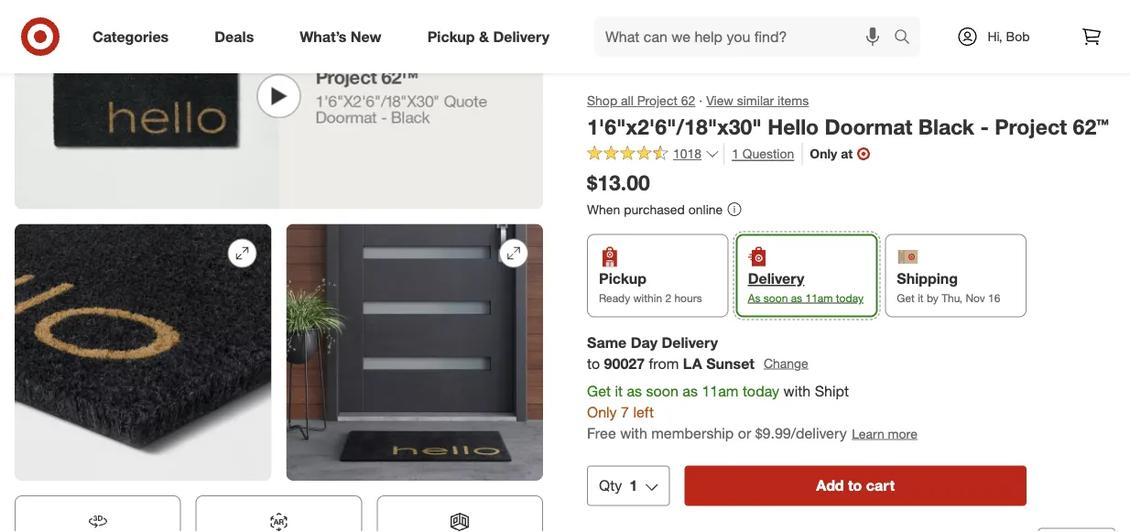 Task type: vqa. For each thing, say whether or not it's contained in the screenshot.
the rightmost "as"
yes



Task type: describe. For each thing, give the bounding box(es) containing it.
as
[[748, 291, 761, 304]]

1 question
[[732, 146, 795, 162]]

1&#39;6&#34;x2&#39;6&#34;/18&#34;x30&#34; hello doormat black - project 62&#8482;, 3 of 11 image
[[15, 224, 272, 481]]

pickup ready within 2 hours
[[599, 270, 702, 304]]

only at
[[810, 146, 853, 162]]

pickup & delivery link
[[412, 16, 573, 57]]

it inside the get it as soon as 11am today with shipt only 7 left free with membership or $9.99/delivery learn more
[[615, 383, 623, 400]]

deals link
[[199, 16, 277, 57]]

search button
[[886, 16, 930, 60]]

get inside shipping get it by thu, nov 16
[[897, 291, 915, 304]]

learn more button
[[851, 423, 919, 444]]

0 horizontal spatial to
[[587, 354, 600, 372]]

free
[[587, 424, 616, 442]]

shop all project 62
[[587, 93, 696, 109]]

1 horizontal spatial project
[[995, 114, 1068, 139]]

new
[[351, 28, 382, 45]]

within
[[634, 291, 662, 304]]

question
[[743, 146, 795, 162]]

view
[[707, 93, 734, 109]]

doormat
[[825, 114, 913, 139]]

11am inside delivery as soon as 11am today
[[806, 291, 833, 304]]

as inside delivery as soon as 11am today
[[791, 291, 803, 304]]

membership
[[652, 424, 734, 442]]

hours
[[675, 291, 702, 304]]

shipping
[[897, 270, 958, 287]]

0 horizontal spatial as
[[627, 383, 642, 400]]

from
[[649, 354, 679, 372]]

at
[[841, 146, 853, 162]]

or
[[738, 424, 752, 442]]

when purchased online
[[587, 201, 723, 217]]

1 horizontal spatial with
[[784, 383, 811, 400]]

la
[[683, 354, 702, 372]]

to inside button
[[848, 477, 862, 495]]

What can we help you find? suggestions appear below search field
[[595, 16, 899, 57]]

shipping get it by thu, nov 16
[[897, 270, 1001, 304]]

more
[[888, 425, 918, 441]]

2
[[666, 291, 672, 304]]

11am inside the get it as soon as 11am today with shipt only 7 left free with membership or $9.99/delivery learn more
[[702, 383, 739, 400]]

from la sunset
[[649, 354, 755, 372]]

same
[[587, 333, 627, 351]]

$13.00
[[587, 170, 650, 196]]

pickup for ready
[[599, 270, 647, 287]]

online
[[689, 201, 723, 217]]

what's
[[300, 28, 347, 45]]

when
[[587, 201, 621, 217]]

1 question link
[[724, 144, 795, 165]]

categories link
[[77, 16, 192, 57]]

add to cart
[[817, 477, 895, 495]]

pickup & delivery
[[428, 28, 550, 45]]

search
[[886, 29, 930, 47]]

purchased
[[624, 201, 685, 217]]



Task type: locate. For each thing, give the bounding box(es) containing it.
delivery up the as
[[748, 270, 805, 287]]

only inside the get it as soon as 11am today with shipt only 7 left free with membership or $9.99/delivery learn more
[[587, 404, 617, 421]]

get
[[897, 291, 915, 304], [587, 383, 611, 400]]

0 horizontal spatial delivery
[[493, 28, 550, 45]]

0 vertical spatial it
[[918, 291, 924, 304]]

1 vertical spatial only
[[587, 404, 617, 421]]

0 vertical spatial project
[[637, 93, 678, 109]]

get left by
[[897, 291, 915, 304]]

16
[[989, 291, 1001, 304]]

&
[[479, 28, 489, 45]]

delivery as soon as 11am today
[[748, 270, 864, 304]]

1 vertical spatial to
[[848, 477, 862, 495]]

pickup inside pickup ready within 2 hours
[[599, 270, 647, 287]]

pickup left &
[[428, 28, 475, 45]]

0 horizontal spatial it
[[615, 383, 623, 400]]

-
[[981, 114, 989, 139]]

learn
[[852, 425, 885, 441]]

0 horizontal spatial project
[[637, 93, 678, 109]]

today left by
[[836, 291, 864, 304]]

1 horizontal spatial to
[[848, 477, 862, 495]]

2 vertical spatial delivery
[[662, 333, 718, 351]]

nov
[[966, 291, 985, 304]]

11am down sunset
[[702, 383, 739, 400]]

1 vertical spatial get
[[587, 383, 611, 400]]

to right add
[[848, 477, 862, 495]]

62
[[681, 93, 696, 109]]

1 horizontal spatial delivery
[[662, 333, 718, 351]]

hi,
[[988, 28, 1003, 44]]

similar
[[737, 93, 774, 109]]

0 vertical spatial pickup
[[428, 28, 475, 45]]

1 right the qty
[[630, 477, 638, 495]]

1&#39;6&#34;x2&#39;6&#34;/18&#34;x30&#34; hello doormat black - project 62&#8482;, 2 of 11, play video image
[[15, 0, 543, 209]]

shipt
[[815, 383, 849, 400]]

0 vertical spatial to
[[587, 354, 600, 372]]

90027
[[604, 354, 645, 372]]

1 vertical spatial 1
[[630, 477, 638, 495]]

day
[[631, 333, 658, 351]]

0 vertical spatial soon
[[764, 291, 788, 304]]

categories
[[93, 28, 169, 45]]

project right 'all'
[[637, 93, 678, 109]]

1 horizontal spatial pickup
[[599, 270, 647, 287]]

thu,
[[942, 291, 963, 304]]

only
[[810, 146, 838, 162], [587, 404, 617, 421]]

only left at
[[810, 146, 838, 162]]

ready
[[599, 291, 630, 304]]

it inside shipping get it by thu, nov 16
[[918, 291, 924, 304]]

0 horizontal spatial with
[[620, 424, 648, 442]]

1 horizontal spatial 1
[[732, 146, 739, 162]]

cart
[[867, 477, 895, 495]]

as up left
[[627, 383, 642, 400]]

pickup for &
[[428, 28, 475, 45]]

with
[[784, 383, 811, 400], [620, 424, 648, 442]]

0 horizontal spatial soon
[[646, 383, 679, 400]]

1 vertical spatial delivery
[[748, 270, 805, 287]]

to
[[587, 354, 600, 372], [848, 477, 862, 495]]

as right the as
[[791, 291, 803, 304]]

to 90027
[[587, 354, 645, 372]]

black
[[919, 114, 975, 139]]

today inside the get it as soon as 11am today with shipt only 7 left free with membership or $9.99/delivery learn more
[[743, 383, 780, 400]]

1 vertical spatial today
[[743, 383, 780, 400]]

items
[[778, 93, 809, 109]]

1 vertical spatial 11am
[[702, 383, 739, 400]]

project right -
[[995, 114, 1068, 139]]

0 vertical spatial get
[[897, 291, 915, 304]]

left
[[633, 404, 654, 421]]

0 horizontal spatial only
[[587, 404, 617, 421]]

get down to 90027
[[587, 383, 611, 400]]

62™
[[1073, 114, 1109, 139]]

0 horizontal spatial 11am
[[702, 383, 739, 400]]

delivery for same day delivery
[[662, 333, 718, 351]]

delivery
[[493, 28, 550, 45], [748, 270, 805, 287], [662, 333, 718, 351]]

1 left question
[[732, 146, 739, 162]]

1 horizontal spatial today
[[836, 291, 864, 304]]

it
[[918, 291, 924, 304], [615, 383, 623, 400]]

get it as soon as 11am today with shipt only 7 left free with membership or $9.99/delivery learn more
[[587, 383, 918, 442]]

soon inside the get it as soon as 11am today with shipt only 7 left free with membership or $9.99/delivery learn more
[[646, 383, 679, 400]]

view similar items
[[707, 93, 809, 109]]

what's new
[[300, 28, 382, 45]]

delivery up la
[[662, 333, 718, 351]]

1 horizontal spatial it
[[918, 291, 924, 304]]

as down la
[[683, 383, 698, 400]]

today down change button
[[743, 383, 780, 400]]

1&#39;6&#34;x2&#39;6&#34;/18&#34;x30&#34; hello doormat black - project 62&#8482;, 4 of 11 image
[[286, 224, 543, 481]]

by
[[927, 291, 939, 304]]

bob
[[1007, 28, 1030, 44]]

1 horizontal spatial get
[[897, 291, 915, 304]]

change
[[764, 355, 809, 371]]

0 horizontal spatial get
[[587, 383, 611, 400]]

hello
[[768, 114, 819, 139]]

what's new link
[[284, 16, 405, 57]]

shop
[[587, 93, 618, 109]]

0 horizontal spatial today
[[743, 383, 780, 400]]

2 horizontal spatial as
[[791, 291, 803, 304]]

1 vertical spatial soon
[[646, 383, 679, 400]]

0 vertical spatial delivery
[[493, 28, 550, 45]]

0 horizontal spatial 1
[[630, 477, 638, 495]]

0 horizontal spatial pickup
[[428, 28, 475, 45]]

2 horizontal spatial delivery
[[748, 270, 805, 287]]

7
[[621, 404, 629, 421]]

get inside the get it as soon as 11am today with shipt only 7 left free with membership or $9.99/delivery learn more
[[587, 383, 611, 400]]

delivery inside delivery as soon as 11am today
[[748, 270, 805, 287]]

1018
[[673, 146, 702, 162]]

1 vertical spatial pickup
[[599, 270, 647, 287]]

today inside delivery as soon as 11am today
[[836, 291, 864, 304]]

with down change button
[[784, 383, 811, 400]]

1'6"x2'6"/18"x30"
[[587, 114, 762, 139]]

all
[[621, 93, 634, 109]]

1'6"x2'6"/18"x30" hello doormat black - project 62™
[[587, 114, 1109, 139]]

to down same
[[587, 354, 600, 372]]

1 vertical spatial project
[[995, 114, 1068, 139]]

sunset
[[707, 354, 755, 372]]

1 horizontal spatial 11am
[[806, 291, 833, 304]]

it left by
[[918, 291, 924, 304]]

1 vertical spatial it
[[615, 383, 623, 400]]

1
[[732, 146, 739, 162], [630, 477, 638, 495]]

pickup up ready at bottom
[[599, 270, 647, 287]]

project
[[637, 93, 678, 109], [995, 114, 1068, 139]]

11am
[[806, 291, 833, 304], [702, 383, 739, 400]]

it up 7
[[615, 383, 623, 400]]

hi, bob
[[988, 28, 1030, 44]]

deals
[[215, 28, 254, 45]]

1 horizontal spatial soon
[[764, 291, 788, 304]]

qty 1
[[599, 477, 638, 495]]

change button
[[763, 353, 810, 374]]

1 horizontal spatial only
[[810, 146, 838, 162]]

only up free
[[587, 404, 617, 421]]

soon up left
[[646, 383, 679, 400]]

soon inside delivery as soon as 11am today
[[764, 291, 788, 304]]

0 vertical spatial 11am
[[806, 291, 833, 304]]

11am right the as
[[806, 291, 833, 304]]

0 vertical spatial only
[[810, 146, 838, 162]]

qty
[[599, 477, 622, 495]]

same day delivery
[[587, 333, 718, 351]]

today
[[836, 291, 864, 304], [743, 383, 780, 400]]

with down 7
[[620, 424, 648, 442]]

delivery for pickup & delivery
[[493, 28, 550, 45]]

soon
[[764, 291, 788, 304], [646, 383, 679, 400]]

$9.99/delivery
[[756, 424, 847, 442]]

1018 link
[[587, 144, 720, 166]]

1 vertical spatial with
[[620, 424, 648, 442]]

soon right the as
[[764, 291, 788, 304]]

pickup
[[428, 28, 475, 45], [599, 270, 647, 287]]

0 vertical spatial with
[[784, 383, 811, 400]]

as
[[791, 291, 803, 304], [627, 383, 642, 400], [683, 383, 698, 400]]

delivery inside 'pickup & delivery' link
[[493, 28, 550, 45]]

add
[[817, 477, 844, 495]]

delivery right &
[[493, 28, 550, 45]]

0 vertical spatial today
[[836, 291, 864, 304]]

view similar items button
[[707, 92, 809, 110]]

add to cart button
[[685, 466, 1027, 506]]

1 horizontal spatial as
[[683, 383, 698, 400]]

0 vertical spatial 1
[[732, 146, 739, 162]]



